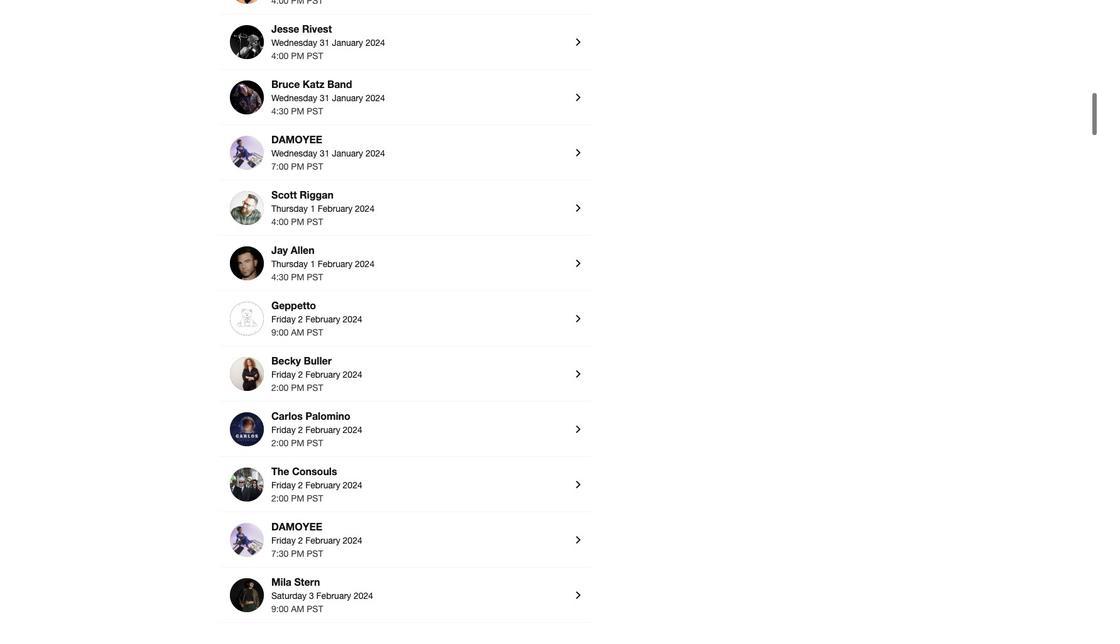 Task type: locate. For each thing, give the bounding box(es) containing it.
0 vertical spatial am
[[291, 327, 304, 337]]

pst down buller
[[307, 383, 323, 393]]

february down consouls
[[306, 480, 340, 490]]

pst down riggan
[[307, 217, 323, 227]]

6 pm from the top
[[291, 383, 304, 393]]

jay
[[272, 244, 288, 256]]

2 down geppetto
[[298, 314, 303, 324]]

10 pst from the top
[[307, 549, 323, 559]]

2 vertical spatial 31
[[320, 148, 330, 158]]

7 pst from the top
[[307, 383, 323, 393]]

2:00 for carlos palomino
[[272, 438, 289, 448]]

pst down rivest
[[307, 51, 323, 61]]

2024
[[366, 38, 385, 48], [366, 93, 385, 103], [366, 148, 385, 158], [355, 204, 375, 214], [355, 259, 375, 269], [343, 314, 362, 324], [343, 370, 362, 380], [343, 425, 362, 435], [343, 480, 362, 490], [343, 535, 362, 545], [354, 591, 373, 601]]

pst inside the consouls friday 2 february 2024 2:00 pm pst
[[307, 493, 323, 503]]

february for riggan
[[318, 204, 353, 214]]

friday down the at the left
[[272, 480, 296, 490]]

8 pst from the top
[[307, 438, 323, 448]]

thursday inside scott riggan thursday 1 february 2024 4:00 pm pst
[[272, 204, 308, 214]]

february down palomino
[[306, 425, 340, 435]]

january inside bruce katz band wednesday 31 january 2024 4:30 pm pst
[[332, 93, 363, 103]]

2 pst from the top
[[307, 106, 323, 116]]

wednesday down jesse
[[272, 38, 317, 48]]

scott
[[272, 188, 297, 200]]

1 thursday from the top
[[272, 204, 308, 214]]

2
[[298, 314, 303, 324], [298, 370, 303, 380], [298, 425, 303, 435], [298, 480, 303, 490], [298, 535, 303, 545]]

1 vertical spatial 2:00
[[272, 438, 289, 448]]

wednesday
[[272, 38, 317, 48], [272, 93, 317, 103], [272, 148, 317, 158]]

1 vertical spatial 1
[[310, 259, 315, 269]]

9:00
[[272, 327, 289, 337], [272, 604, 289, 614]]

pm down bruce
[[291, 106, 304, 116]]

mila stern saturday 3 february 2024 9:00 am pst
[[272, 576, 373, 614]]

2024 inside geppetto friday 2 february 2024 9:00 am pst
[[343, 314, 362, 324]]

february inside mila stern saturday 3 february 2024 9:00 am pst
[[317, 591, 351, 601]]

pm down becky at the left of the page
[[291, 383, 304, 393]]

1
[[310, 204, 315, 214], [310, 259, 315, 269]]

0 vertical spatial 1
[[310, 204, 315, 214]]

5 pm from the top
[[291, 272, 304, 282]]

february inside scott riggan thursday 1 february 2024 4:00 pm pst
[[318, 204, 353, 214]]

damoyee inside damoyee wednesday 31 january 2024 7:00 pm pst
[[272, 133, 323, 145]]

6 pst from the top
[[307, 327, 323, 337]]

pm inside jesse rivest wednesday 31 january 2024 4:00 pm pst
[[291, 51, 304, 61]]

january inside jesse rivest wednesday 31 january 2024 4:00 pm pst
[[332, 38, 363, 48]]

2 damoyee from the top
[[272, 520, 323, 532]]

3 friday from the top
[[272, 425, 296, 435]]

9 pm from the top
[[291, 549, 304, 559]]

0 vertical spatial 31
[[320, 38, 330, 48]]

thursday for jay
[[272, 259, 308, 269]]

february inside becky buller friday 2 february 2024 2:00 pm pst
[[306, 370, 340, 380]]

january up band
[[332, 38, 363, 48]]

2 wednesday from the top
[[272, 93, 317, 103]]

2024 inside bruce katz band wednesday 31 january 2024 4:30 pm pst
[[366, 93, 385, 103]]

1 31 from the top
[[320, 38, 330, 48]]

am inside mila stern saturday 3 february 2024 9:00 am pst
[[291, 604, 304, 614]]

damoyee up 7:30
[[272, 520, 323, 532]]

friday down carlos
[[272, 425, 296, 435]]

1 for allen
[[310, 259, 315, 269]]

0 vertical spatial 9:00
[[272, 327, 289, 337]]

2 4:00 from the top
[[272, 217, 289, 227]]

5 2 from the top
[[298, 535, 303, 545]]

stern
[[294, 576, 320, 588]]

9:00 down saturday
[[272, 604, 289, 614]]

2:00
[[272, 383, 289, 393], [272, 438, 289, 448], [272, 493, 289, 503]]

carlos palomino friday 2 february 2024 2:00 pm pst
[[272, 410, 362, 448]]

3 january from the top
[[332, 148, 363, 158]]

pm inside bruce katz band wednesday 31 january 2024 4:30 pm pst
[[291, 106, 304, 116]]

pm for palomino
[[291, 438, 304, 448]]

january up riggan
[[332, 148, 363, 158]]

1 pm from the top
[[291, 51, 304, 61]]

wednesday down bruce
[[272, 93, 317, 103]]

pm down consouls
[[291, 493, 304, 503]]

0 vertical spatial january
[[332, 38, 363, 48]]

4:00 for scott riggan
[[272, 217, 289, 227]]

pm right 7:30
[[291, 549, 304, 559]]

2 loopcore live with damoyee image from the top
[[230, 523, 264, 557]]

friday for the
[[272, 480, 296, 490]]

am down saturday
[[291, 604, 304, 614]]

la brújula del edm image
[[230, 412, 264, 446]]

1 wednesday from the top
[[272, 38, 317, 48]]

damoyee
[[272, 133, 323, 145], [272, 520, 323, 532]]

pst inside 'carlos palomino friday 2 february 2024 2:00 pm pst'
[[307, 438, 323, 448]]

2 inside becky buller friday 2 february 2024 2:00 pm pst
[[298, 370, 303, 380]]

1 vertical spatial damoyee
[[272, 520, 323, 532]]

february down geppetto
[[306, 314, 340, 324]]

geppetto
[[272, 299, 316, 311]]

loopcore live with damoyee image left 7:30
[[230, 523, 264, 557]]

pst down the katz
[[307, 106, 323, 116]]

2 down consouls
[[298, 480, 303, 490]]

january down band
[[332, 93, 363, 103]]

pst inside geppetto friday 2 february 2024 9:00 am pst
[[307, 327, 323, 337]]

2 vertical spatial january
[[332, 148, 363, 158]]

pst inside scott riggan thursday 1 february 2024 4:00 pm pst
[[307, 217, 323, 227]]

pst inside 'jay allen thursday 1 february 2024 4:30 pm pst'
[[307, 272, 323, 282]]

damoyee up 7:00
[[272, 133, 323, 145]]

2 up stern
[[298, 535, 303, 545]]

am
[[291, 327, 304, 337], [291, 604, 304, 614]]

4:00 down "scott"
[[272, 217, 289, 227]]

2 2 from the top
[[298, 370, 303, 380]]

damoyee inside the damoyee friday 2 february 2024 7:30 pm pst
[[272, 520, 323, 532]]

thursday down "jay"
[[272, 259, 308, 269]]

4:00 inside scott riggan thursday 1 february 2024 4:00 pm pst
[[272, 217, 289, 227]]

0 vertical spatial wednesday
[[272, 38, 317, 48]]

friday down becky at the left of the page
[[272, 370, 296, 380]]

am down geppetto
[[291, 327, 304, 337]]

pm down jesse
[[291, 51, 304, 61]]

mila
[[272, 576, 292, 588]]

31 up riggan
[[320, 148, 330, 158]]

11 pst from the top
[[307, 604, 323, 614]]

new album release live stream image
[[230, 302, 264, 336]]

wednesday up 7:00
[[272, 148, 317, 158]]

0 vertical spatial 4:00
[[272, 51, 289, 61]]

1 vertical spatial wednesday
[[272, 93, 317, 103]]

2024 inside 'jay allen thursday 1 february 2024 4:30 pm pst'
[[355, 259, 375, 269]]

pm for consouls
[[291, 493, 304, 503]]

1 vertical spatial 4:00
[[272, 217, 289, 227]]

1 vertical spatial loopcore live with damoyee image
[[230, 523, 264, 557]]

2:00 for becky buller
[[272, 383, 289, 393]]

1 9:00 from the top
[[272, 327, 289, 337]]

2 1 from the top
[[310, 259, 315, 269]]

friday inside 'carlos palomino friday 2 february 2024 2:00 pm pst'
[[272, 425, 296, 435]]

1 inside scott riggan thursday 1 february 2024 4:00 pm pst
[[310, 204, 315, 214]]

pm inside damoyee wednesday 31 january 2024 7:00 pm pst
[[291, 161, 304, 172]]

31 inside bruce katz band wednesday 31 january 2024 4:30 pm pst
[[320, 93, 330, 103]]

2024 inside scott riggan thursday 1 february 2024 4:00 pm pst
[[355, 204, 375, 214]]

rnb | becky buller band | vir 5:00 pm image
[[230, 357, 264, 391]]

2:00 inside the consouls friday 2 february 2024 2:00 pm pst
[[272, 493, 289, 503]]

2 for consouls
[[298, 480, 303, 490]]

2 2:00 from the top
[[272, 438, 289, 448]]

pst inside mila stern saturday 3 february 2024 9:00 am pst
[[307, 604, 323, 614]]

2 vertical spatial wednesday
[[272, 148, 317, 158]]

3 2:00 from the top
[[272, 493, 289, 503]]

friday inside the consouls friday 2 february 2024 2:00 pm pst
[[272, 480, 296, 490]]

4 2 from the top
[[298, 480, 303, 490]]

pm down carlos
[[291, 438, 304, 448]]

february inside geppetto friday 2 february 2024 9:00 am pst
[[306, 314, 340, 324]]

2 january from the top
[[332, 93, 363, 103]]

pm inside scott riggan thursday 1 february 2024 4:00 pm pst
[[291, 217, 304, 227]]

damoyee for damoyee wednesday 31 january 2024 7:00 pm pst
[[272, 133, 323, 145]]

pm
[[291, 51, 304, 61], [291, 106, 304, 116], [291, 161, 304, 172], [291, 217, 304, 227], [291, 272, 304, 282], [291, 383, 304, 393], [291, 438, 304, 448], [291, 493, 304, 503], [291, 549, 304, 559]]

2 inside geppetto friday 2 february 2024 9:00 am pst
[[298, 314, 303, 324]]

pm inside 'jay allen thursday 1 february 2024 4:30 pm pst'
[[291, 272, 304, 282]]

am inside geppetto friday 2 february 2024 9:00 am pst
[[291, 327, 304, 337]]

february down buller
[[306, 370, 340, 380]]

february
[[318, 204, 353, 214], [318, 259, 353, 269], [306, 314, 340, 324], [306, 370, 340, 380], [306, 425, 340, 435], [306, 480, 340, 490], [306, 535, 340, 545], [317, 591, 351, 601]]

4:30 down bruce
[[272, 106, 289, 116]]

2 4:30 from the top
[[272, 272, 289, 282]]

bruce katz band wednesday 31 january 2024 4:30 pm pst
[[272, 78, 385, 116]]

2:00 down the at the left
[[272, 493, 289, 503]]

friday down geppetto
[[272, 314, 296, 324]]

february inside 'carlos palomino friday 2 february 2024 2:00 pm pst'
[[306, 425, 340, 435]]

february up geppetto friday 2 february 2024 9:00 am pst
[[318, 259, 353, 269]]

friday inside becky buller friday 2 february 2024 2:00 pm pst
[[272, 370, 296, 380]]

1 vertical spatial 31
[[320, 93, 330, 103]]

0 vertical spatial damoyee
[[272, 133, 323, 145]]

pm up the allen
[[291, 217, 304, 227]]

31 down rivest
[[320, 38, 330, 48]]

0 vertical spatial thursday
[[272, 204, 308, 214]]

pm inside the consouls friday 2 february 2024 2:00 pm pst
[[291, 493, 304, 503]]

3 31 from the top
[[320, 148, 330, 158]]

buller
[[304, 354, 332, 366]]

4 friday from the top
[[272, 480, 296, 490]]

1 4:30 from the top
[[272, 106, 289, 116]]

1 vertical spatial thursday
[[272, 259, 308, 269]]

pst up consouls
[[307, 438, 323, 448]]

2 friday from the top
[[272, 370, 296, 380]]

5 pst from the top
[[307, 272, 323, 282]]

1 1 from the top
[[310, 204, 315, 214]]

4 pm from the top
[[291, 217, 304, 227]]

february down riggan
[[318, 204, 353, 214]]

4:30 inside bruce katz band wednesday 31 january 2024 4:30 pm pst
[[272, 106, 289, 116]]

1 vertical spatial 9:00
[[272, 604, 289, 614]]

february up stern
[[306, 535, 340, 545]]

jesse rivest wednesday 31 january 2024 4:00 pm pst
[[272, 23, 385, 61]]

loopcore live with damoyee image for damoyee friday 2 february 2024 7:30 pm pst
[[230, 523, 264, 557]]

1 am from the top
[[291, 327, 304, 337]]

8 pm from the top
[[291, 493, 304, 503]]

1 down the allen
[[310, 259, 315, 269]]

2 am from the top
[[291, 604, 304, 614]]

4:30 down "jay"
[[272, 272, 289, 282]]

2:00 inside becky buller friday 2 february 2024 2:00 pm pst
[[272, 383, 289, 393]]

1 loopcore live with damoyee image from the top
[[230, 136, 264, 170]]

1 inside 'jay allen thursday 1 february 2024 4:30 pm pst'
[[310, 259, 315, 269]]

pm down the allen
[[291, 272, 304, 282]]

pm inside 'carlos palomino friday 2 february 2024 2:00 pm pst'
[[291, 438, 304, 448]]

pst down consouls
[[307, 493, 323, 503]]

2 31 from the top
[[320, 93, 330, 103]]

january inside damoyee wednesday 31 january 2024 7:00 pm pst
[[332, 148, 363, 158]]

pm for allen
[[291, 272, 304, 282]]

february inside the consouls friday 2 february 2024 2:00 pm pst
[[306, 480, 340, 490]]

pst up riggan
[[307, 161, 323, 172]]

31 inside jesse rivest wednesday 31 january 2024 4:00 pm pst
[[320, 38, 330, 48]]

scott riggan thursday 1 february 2024 4:00 pm pst
[[272, 188, 375, 227]]

2 inside the consouls friday 2 february 2024 2:00 pm pst
[[298, 480, 303, 490]]

1 friday from the top
[[272, 314, 296, 324]]

9 pst from the top
[[307, 493, 323, 503]]

damoyee friday 2 february 2024 7:30 pm pst
[[272, 520, 362, 559]]

thursday inside 'jay allen thursday 1 february 2024 4:30 pm pst'
[[272, 259, 308, 269]]

1 vertical spatial january
[[332, 93, 363, 103]]

2 thursday from the top
[[272, 259, 308, 269]]

pm for riggan
[[291, 217, 304, 227]]

february right 3
[[317, 591, 351, 601]]

1 2 from the top
[[298, 314, 303, 324]]

4:00 down jesse
[[272, 51, 289, 61]]

pst up stern
[[307, 549, 323, 559]]

2:00 up the at the left
[[272, 438, 289, 448]]

31 down the katz
[[320, 93, 330, 103]]

3 pm from the top
[[291, 161, 304, 172]]

4:00 for jesse rivest
[[272, 51, 289, 61]]

february inside 'jay allen thursday 1 february 2024 4:30 pm pst'
[[318, 259, 353, 269]]

31
[[320, 38, 330, 48], [320, 93, 330, 103], [320, 148, 330, 158]]

0 vertical spatial 4:30
[[272, 106, 289, 116]]

1 down riggan
[[310, 204, 315, 214]]

2 down carlos
[[298, 425, 303, 435]]

2024 inside becky buller friday 2 february 2024 2:00 pm pst
[[343, 370, 362, 380]]

2 inside 'carlos palomino friday 2 february 2024 2:00 pm pst'
[[298, 425, 303, 435]]

1 january from the top
[[332, 38, 363, 48]]

friday
[[272, 314, 296, 324], [272, 370, 296, 380], [272, 425, 296, 435], [272, 480, 296, 490], [272, 535, 296, 545]]

1 pst from the top
[[307, 51, 323, 61]]

bruce katz band livestream from jimmy's jazz & blues club image
[[230, 80, 264, 114]]

0 vertical spatial 2:00
[[272, 383, 289, 393]]

3 pst from the top
[[307, 161, 323, 172]]

7 pm from the top
[[291, 438, 304, 448]]

1 vertical spatial am
[[291, 604, 304, 614]]

pst down 3
[[307, 604, 323, 614]]

4:00
[[272, 51, 289, 61], [272, 217, 289, 227]]

jesse
[[272, 23, 299, 34]]

2 pm from the top
[[291, 106, 304, 116]]

pm inside becky buller friday 2 february 2024 2:00 pm pst
[[291, 383, 304, 393]]

4:00 inside jesse rivest wednesday 31 january 2024 4:00 pm pst
[[272, 51, 289, 61]]

loopcore live with damoyee image
[[230, 136, 264, 170], [230, 523, 264, 557]]

pst inside jesse rivest wednesday 31 january 2024 4:00 pm pst
[[307, 51, 323, 61]]

2 9:00 from the top
[[272, 604, 289, 614]]

january
[[332, 38, 363, 48], [332, 93, 363, 103], [332, 148, 363, 158]]

pst inside damoyee wednesday 31 january 2024 7:00 pm pst
[[307, 161, 323, 172]]

loopcore live with damoyee image left 7:00
[[230, 136, 264, 170]]

3 2 from the top
[[298, 425, 303, 435]]

thursday
[[272, 204, 308, 214], [272, 259, 308, 269]]

pst down the allen
[[307, 272, 323, 282]]

1 4:00 from the top
[[272, 51, 289, 61]]

31 inside damoyee wednesday 31 january 2024 7:00 pm pst
[[320, 148, 330, 158]]

5 friday from the top
[[272, 535, 296, 545]]

pst inside the damoyee friday 2 february 2024 7:30 pm pst
[[307, 549, 323, 559]]

3 wednesday from the top
[[272, 148, 317, 158]]

2:00 down becky at the left of the page
[[272, 383, 289, 393]]

pst
[[307, 51, 323, 61], [307, 106, 323, 116], [307, 161, 323, 172], [307, 217, 323, 227], [307, 272, 323, 282], [307, 327, 323, 337], [307, 383, 323, 393], [307, 438, 323, 448], [307, 493, 323, 503], [307, 549, 323, 559], [307, 604, 323, 614]]

0 vertical spatial loopcore live with damoyee image
[[230, 136, 264, 170]]

1 damoyee from the top
[[272, 133, 323, 145]]

2 down becky at the left of the page
[[298, 370, 303, 380]]

4:30
[[272, 106, 289, 116], [272, 272, 289, 282]]

1 2:00 from the top
[[272, 383, 289, 393]]

2 inside the damoyee friday 2 february 2024 7:30 pm pst
[[298, 535, 303, 545]]

1 vertical spatial 4:30
[[272, 272, 289, 282]]

pm right 7:00
[[291, 161, 304, 172]]

2:00 inside 'carlos palomino friday 2 february 2024 2:00 pm pst'
[[272, 438, 289, 448]]

2 vertical spatial 2:00
[[272, 493, 289, 503]]

9:00 up becky at the left of the page
[[272, 327, 289, 337]]

thursday down "scott"
[[272, 204, 308, 214]]

friday up 7:30
[[272, 535, 296, 545]]

bruce
[[272, 78, 300, 90]]

friday inside geppetto friday 2 february 2024 9:00 am pst
[[272, 314, 296, 324]]

pst up buller
[[307, 327, 323, 337]]

4 pst from the top
[[307, 217, 323, 227]]



Task type: describe. For each thing, give the bounding box(es) containing it.
february inside the damoyee friday 2 february 2024 7:30 pm pst
[[306, 535, 340, 545]]

katz
[[303, 78, 325, 90]]

becky buller friday 2 february 2024 2:00 pm pst
[[272, 354, 362, 393]]

9:00 inside geppetto friday 2 february 2024 9:00 am pst
[[272, 327, 289, 337]]

geppetto friday 2 february 2024 9:00 am pst
[[272, 299, 362, 337]]

jay allen thursday 1 february 2024 4:30 pm pst
[[272, 244, 375, 282]]

2 for palomino
[[298, 425, 303, 435]]

pst inside becky buller friday 2 february 2024 2:00 pm pst
[[307, 383, 323, 393]]

rigganators livestream (members only - sign up at the link) image
[[230, 191, 264, 225]]

request show live on yt image
[[230, 468, 264, 501]]

the consouls friday 2 february 2024 2:00 pm pst
[[272, 465, 362, 503]]

thursday for scott
[[272, 204, 308, 214]]

february for buller
[[306, 370, 340, 380]]

7:00
[[272, 161, 289, 172]]

pst inside bruce katz band wednesday 31 january 2024 4:30 pm pst
[[307, 106, 323, 116]]

friday inside the damoyee friday 2 february 2024 7:30 pm pst
[[272, 535, 296, 545]]

saturday
[[272, 591, 307, 601]]

rivest
[[302, 23, 332, 34]]

february for stern
[[317, 591, 351, 601]]

friday for becky
[[272, 370, 296, 380]]

2024 inside the consouls friday 2 february 2024 2:00 pm pst
[[343, 480, 362, 490]]

station endlos @ radio sunshine live image
[[230, 578, 264, 612]]

consouls
[[292, 465, 337, 477]]

jay allen - night of hope tour image
[[230, 246, 264, 280]]

pm for buller
[[291, 383, 304, 393]]

february for allen
[[318, 259, 353, 269]]

ursa live indie spotlight image
[[230, 25, 264, 59]]

loopcore live with damoyee image for damoyee wednesday 31 january 2024 7:00 pm pst
[[230, 136, 264, 170]]

2024 inside the damoyee friday 2 february 2024 7:30 pm pst
[[343, 535, 362, 545]]

band
[[327, 78, 352, 90]]

2024 inside mila stern saturday 3 february 2024 9:00 am pst
[[354, 591, 373, 601]]

friday for carlos
[[272, 425, 296, 435]]

4:30 inside 'jay allen thursday 1 february 2024 4:30 pm pst'
[[272, 272, 289, 282]]

pm inside the damoyee friday 2 february 2024 7:30 pm pst
[[291, 549, 304, 559]]

2:00 for the consouls
[[272, 493, 289, 503]]

riggan
[[300, 188, 334, 200]]

carlos
[[272, 410, 303, 422]]

damoyee for damoyee friday 2 february 2024 7:30 pm pst
[[272, 520, 323, 532]]

the
[[272, 465, 289, 477]]

2024 inside damoyee wednesday 31 january 2024 7:00 pm pst
[[366, 148, 385, 158]]

pm for rivest
[[291, 51, 304, 61]]

wednesday inside jesse rivest wednesday 31 january 2024 4:00 pm pst
[[272, 38, 317, 48]]

2024 inside jesse rivest wednesday 31 january 2024 4:00 pm pst
[[366, 38, 385, 48]]

allen
[[291, 244, 315, 256]]

2024 inside 'carlos palomino friday 2 february 2024 2:00 pm pst'
[[343, 425, 362, 435]]

1 for riggan
[[310, 204, 315, 214]]

february for consouls
[[306, 480, 340, 490]]

3
[[309, 591, 314, 601]]

becky
[[272, 354, 301, 366]]

wednesday inside damoyee wednesday 31 january 2024 7:00 pm pst
[[272, 148, 317, 158]]

damoyee wednesday 31 january 2024 7:00 pm pst
[[272, 133, 385, 172]]

wednesday inside bruce katz band wednesday 31 january 2024 4:30 pm pst
[[272, 93, 317, 103]]

2 for buller
[[298, 370, 303, 380]]

7:30
[[272, 549, 289, 559]]

february for palomino
[[306, 425, 340, 435]]

palomino
[[306, 410, 351, 422]]

9:00 inside mila stern saturday 3 february 2024 9:00 am pst
[[272, 604, 289, 614]]



Task type: vqa. For each thing, say whether or not it's contained in the screenshot.


